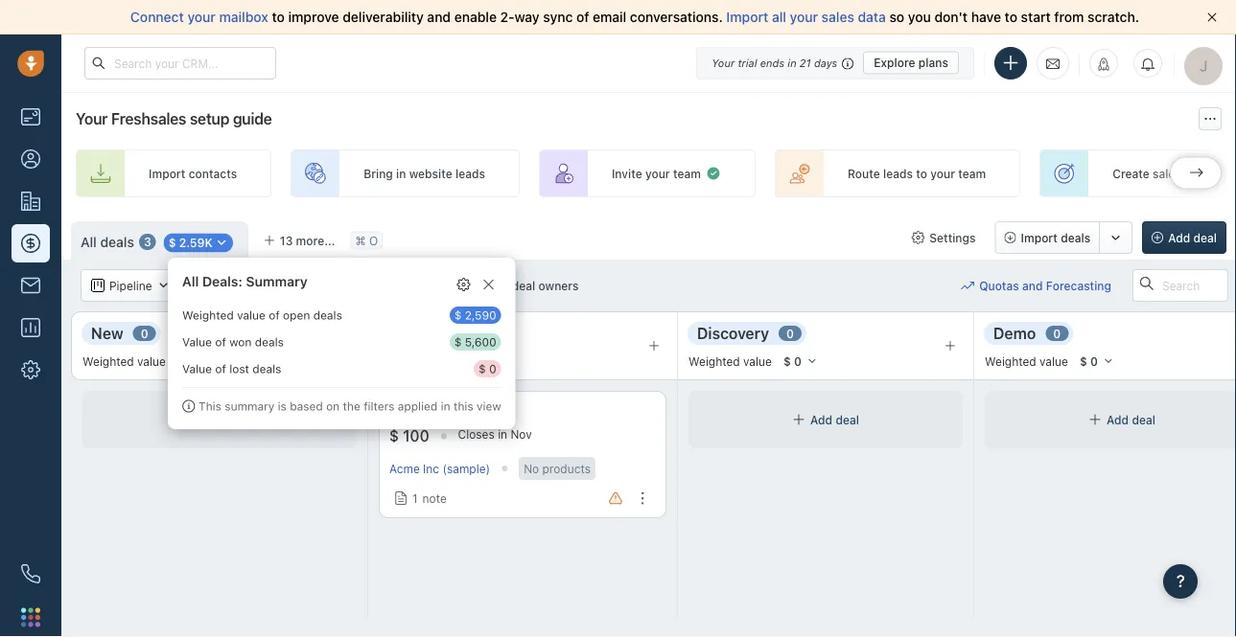 Task type: describe. For each thing, give the bounding box(es) containing it.
Search field
[[1133, 270, 1229, 302]]

phone element
[[12, 555, 50, 594]]

2.59k
[[179, 236, 213, 250]]

⌘
[[355, 234, 366, 247]]

ends
[[760, 57, 785, 69]]

2 horizontal spatial to
[[1005, 9, 1018, 25]]

your freshsales setup guide
[[76, 110, 272, 128]]

route leads to your team
[[848, 167, 986, 180]]

this
[[199, 400, 222, 413]]

mailbox
[[219, 9, 268, 25]]

deal inside button
[[512, 279, 536, 293]]

weighted inside the all deals: summary dialog
[[182, 309, 234, 322]]

pipeline
[[109, 279, 152, 293]]

explore plans
[[874, 56, 949, 70]]

you
[[908, 9, 931, 25]]

create sales sequence link
[[1040, 150, 1237, 198]]

deal inside button
[[1194, 231, 1217, 245]]

import deals group
[[995, 222, 1133, 254]]

explore plans link
[[864, 51, 959, 74]]

in inside the all deals: summary dialog
[[441, 400, 451, 413]]

applied
[[398, 400, 438, 413]]

based
[[290, 400, 323, 413]]

$ inside button
[[169, 236, 176, 250]]

the
[[343, 400, 361, 413]]

deals down weighted value of open deals
[[255, 336, 284, 349]]

freshworks switcher image
[[21, 608, 40, 628]]

13
[[280, 234, 293, 247]]

trial
[[738, 57, 757, 69]]

2 leads from the left
[[883, 167, 913, 180]]

value down discovery
[[744, 355, 772, 368]]

import deals
[[1021, 231, 1091, 245]]

all deal owners
[[495, 279, 579, 293]]

container_wx8msf4aqz5i3rn1 image inside the settings popup button
[[912, 231, 925, 245]]

pipeline button
[[81, 270, 181, 302]]

invite your team
[[612, 167, 701, 180]]

1 note
[[412, 492, 447, 506]]

1 for 1
[[496, 327, 502, 340]]

forecasting
[[1046, 279, 1112, 293]]

o
[[369, 234, 378, 247]]

2 acme inc (sample) from the top
[[389, 462, 490, 476]]

sequence
[[1185, 167, 1237, 180]]

$ 2.59k button
[[158, 231, 239, 254]]

have
[[972, 9, 1001, 25]]

0 vertical spatial sales
[[822, 9, 855, 25]]

all deals link
[[81, 233, 134, 252]]

1 acme inc (sample) link from the top
[[389, 400, 493, 416]]

route
[[848, 167, 880, 180]]

invite your team link
[[539, 150, 756, 198]]

view
[[477, 400, 501, 413]]

⌘ o
[[355, 234, 378, 247]]

13 more... button
[[253, 227, 346, 254]]

more...
[[296, 234, 335, 247]]

note
[[423, 492, 447, 506]]

setup
[[190, 110, 229, 128]]

explore
[[874, 56, 916, 70]]

open
[[283, 309, 310, 322]]

guide
[[233, 110, 272, 128]]

1 horizontal spatial sales
[[1153, 167, 1182, 180]]

2 inc from the top
[[423, 462, 439, 476]]

email image
[[1047, 55, 1060, 71]]

add inside button
[[1169, 231, 1191, 245]]

1 for 1 note
[[412, 492, 418, 506]]

won
[[229, 336, 252, 349]]

all deals: summary
[[182, 274, 308, 290]]

freshsales
[[111, 110, 186, 128]]

invite
[[612, 167, 642, 180]]

0 horizontal spatial to
[[272, 9, 285, 25]]

demo
[[994, 324, 1036, 343]]

deals:
[[202, 274, 243, 290]]

import for import deals
[[1021, 231, 1058, 245]]

this
[[454, 400, 474, 413]]

summary
[[246, 274, 308, 290]]

bring in website leads link
[[291, 150, 520, 198]]

of left won
[[215, 336, 226, 349]]

team inside invite your team link
[[673, 167, 701, 180]]

no products
[[524, 462, 591, 476]]

data
[[858, 9, 886, 25]]

$ 2.59k
[[169, 236, 213, 250]]

0 inside the all deals: summary dialog
[[489, 363, 497, 376]]

import all your sales data link
[[727, 9, 890, 25]]

deals right "lost"
[[253, 363, 282, 376]]

way
[[515, 9, 540, 25]]

in inside 'link'
[[396, 167, 406, 180]]

connect your mailbox to improve deliverability and enable 2-way sync of email conversations. import all your sales data so you don't have to start from scratch.
[[130, 9, 1140, 25]]

bring in website leads
[[364, 167, 485, 180]]

$ 0 for discovery
[[784, 355, 802, 368]]

of left open
[[269, 309, 280, 322]]

all for all deals: summary
[[182, 274, 199, 290]]

$ 0 button for demo
[[1071, 351, 1123, 372]]

21
[[800, 57, 811, 69]]

enable
[[454, 9, 497, 25]]

2-
[[500, 9, 515, 25]]

closes in nov
[[458, 428, 532, 442]]

2 acme from the top
[[389, 462, 420, 476]]

weighted inside weighted value dropdown button
[[82, 355, 134, 368]]

Search your CRM... text field
[[84, 47, 276, 80]]

plans
[[919, 56, 949, 70]]

settings button
[[902, 222, 986, 254]]

in left nov
[[498, 428, 508, 442]]

your for your trial ends in 21 days
[[712, 57, 735, 69]]

$ 2,590
[[455, 309, 497, 322]]

weighted value inside dropdown button
[[82, 355, 166, 368]]

container_wx8msf4aqz5i3rn1 image inside $ 2.59k button
[[215, 236, 228, 250]]

new
[[91, 324, 123, 343]]

1 vertical spatial and
[[1023, 279, 1043, 293]]

all for all deals 3
[[81, 234, 97, 250]]

container_wx8msf4aqz5i3rn1 image inside all deal owners button
[[474, 279, 487, 293]]

100
[[403, 428, 429, 446]]

value of lost deals
[[182, 363, 282, 376]]

your trial ends in 21 days
[[712, 57, 838, 69]]

bring
[[364, 167, 393, 180]]

email
[[593, 9, 627, 25]]

weighted value for discovery
[[689, 355, 772, 368]]

connect your mailbox link
[[130, 9, 272, 25]]

2,590
[[465, 309, 497, 322]]

don't
[[935, 9, 968, 25]]

value of won deals
[[182, 336, 284, 349]]

is
[[278, 400, 287, 413]]

add deal button
[[1143, 222, 1227, 254]]



Task type: locate. For each thing, give the bounding box(es) containing it.
1 horizontal spatial leads
[[883, 167, 913, 180]]

2 value from the top
[[182, 363, 212, 376]]

all inside button
[[495, 279, 509, 293]]

0 horizontal spatial all
[[81, 234, 97, 250]]

0 horizontal spatial 1
[[412, 492, 418, 506]]

2 vertical spatial import
[[1021, 231, 1058, 245]]

$
[[169, 236, 176, 250], [455, 309, 462, 322], [455, 336, 462, 349], [784, 355, 791, 368], [1080, 355, 1088, 368], [479, 363, 486, 376], [389, 428, 399, 446]]

inc
[[424, 401, 441, 415], [423, 462, 439, 476]]

import up quotas and forecasting on the right of page
[[1021, 231, 1058, 245]]

2 horizontal spatial $ 0
[[1080, 355, 1098, 368]]

1 horizontal spatial team
[[959, 167, 986, 180]]

1 horizontal spatial import
[[727, 9, 769, 25]]

1 weighted value from the left
[[82, 355, 166, 368]]

import contacts
[[149, 167, 237, 180]]

$ 0 button
[[775, 351, 827, 372], [1071, 351, 1123, 372]]

on
[[326, 400, 340, 413]]

13 more...
[[280, 234, 335, 247]]

1 inc from the top
[[424, 401, 441, 415]]

lost
[[229, 363, 249, 376]]

1 vertical spatial (sample)
[[443, 462, 490, 476]]

and right quotas at the right of the page
[[1023, 279, 1043, 293]]

all left 3
[[81, 234, 97, 250]]

of left "lost"
[[215, 363, 226, 376]]

contacts
[[189, 167, 237, 180]]

weighted up value of won deals at the bottom left of page
[[182, 309, 234, 322]]

1 horizontal spatial $ 0
[[784, 355, 802, 368]]

deals right open
[[313, 309, 342, 322]]

0 horizontal spatial sales
[[822, 9, 855, 25]]

1 vertical spatial sales
[[1153, 167, 1182, 180]]

value for value of won deals
[[182, 336, 212, 349]]

team right invite
[[673, 167, 701, 180]]

of
[[576, 9, 589, 25], [269, 309, 280, 322], [215, 336, 226, 349], [215, 363, 226, 376]]

0 vertical spatial acme
[[389, 401, 421, 415]]

to left "start"
[[1005, 9, 1018, 25]]

$ 0 inside the all deals: summary dialog
[[479, 363, 497, 376]]

0 vertical spatial (sample)
[[444, 401, 493, 415]]

0 vertical spatial and
[[427, 9, 451, 25]]

1 vertical spatial acme
[[389, 462, 420, 476]]

your for your freshsales setup guide
[[76, 110, 108, 128]]

filters
[[364, 400, 395, 413]]

to right mailbox
[[272, 9, 285, 25]]

deals left 3
[[100, 234, 134, 250]]

quotas and forecasting link
[[961, 270, 1131, 302]]

(sample)
[[444, 401, 493, 415], [443, 462, 490, 476]]

2 horizontal spatial import
[[1021, 231, 1058, 245]]

import left contacts
[[149, 167, 186, 180]]

create
[[1113, 167, 1150, 180]]

weighted down discovery
[[689, 355, 740, 368]]

weighted value down demo
[[985, 355, 1069, 368]]

your left trial
[[712, 57, 735, 69]]

1 vertical spatial inc
[[423, 462, 439, 476]]

summary
[[225, 400, 275, 413]]

in left this
[[441, 400, 451, 413]]

import for import contacts
[[149, 167, 186, 180]]

your right invite
[[646, 167, 670, 180]]

deal
[[1194, 231, 1217, 245], [512, 279, 536, 293], [229, 413, 253, 427], [836, 413, 859, 427], [1132, 413, 1156, 427]]

0 vertical spatial acme inc (sample)
[[389, 401, 493, 415]]

container_wx8msf4aqz5i3rn1 image inside invite your team link
[[706, 166, 721, 181]]

$ 0 for demo
[[1080, 355, 1098, 368]]

import left all
[[727, 9, 769, 25]]

weighted down new
[[82, 355, 134, 368]]

1 vertical spatial acme inc (sample)
[[389, 462, 490, 476]]

your left mailbox
[[188, 9, 216, 25]]

1 value from the top
[[182, 336, 212, 349]]

weighted value of open deals
[[182, 309, 342, 322]]

route leads to your team link
[[775, 150, 1021, 198]]

owners
[[539, 279, 579, 293]]

deals
[[1061, 231, 1091, 245], [100, 234, 134, 250], [313, 309, 342, 322], [255, 336, 284, 349], [253, 363, 282, 376]]

2 $ 0 button from the left
[[1071, 351, 1123, 372]]

all
[[81, 234, 97, 250], [182, 274, 199, 290], [495, 279, 509, 293]]

in left 21 at the right of the page
[[788, 57, 797, 69]]

(sample) up closes
[[444, 401, 493, 415]]

deals inside button
[[1061, 231, 1091, 245]]

acme inc (sample)
[[389, 401, 493, 415], [389, 462, 490, 476]]

deals up forecasting
[[1061, 231, 1091, 245]]

0 horizontal spatial weighted value
[[82, 355, 166, 368]]

0 horizontal spatial leads
[[456, 167, 485, 180]]

0 horizontal spatial your
[[76, 110, 108, 128]]

0 horizontal spatial import
[[149, 167, 186, 180]]

team up settings
[[959, 167, 986, 180]]

website
[[409, 167, 452, 180]]

1 vertical spatial import
[[149, 167, 186, 180]]

all up 2,590
[[495, 279, 509, 293]]

value down pipeline "dropdown button"
[[137, 355, 166, 368]]

1 horizontal spatial all
[[182, 274, 199, 290]]

your right all
[[790, 9, 818, 25]]

acme inc (sample) link
[[389, 400, 493, 416], [389, 462, 490, 476]]

1 horizontal spatial weighted value
[[689, 355, 772, 368]]

acme inc (sample) link up 100
[[389, 400, 493, 416]]

so
[[890, 9, 905, 25]]

0 horizontal spatial $ 0 button
[[775, 351, 827, 372]]

all inside dialog
[[182, 274, 199, 290]]

0
[[141, 327, 148, 340], [787, 327, 794, 340], [1054, 327, 1061, 340], [794, 355, 802, 368], [1091, 355, 1098, 368], [489, 363, 497, 376]]

conversations.
[[630, 9, 723, 25]]

1 vertical spatial your
[[76, 110, 108, 128]]

in right bring
[[396, 167, 406, 180]]

acme inc (sample) up 100
[[389, 401, 493, 415]]

1 horizontal spatial to
[[916, 167, 928, 180]]

1 horizontal spatial 1
[[496, 327, 502, 340]]

1 horizontal spatial $ 0 button
[[1071, 351, 1123, 372]]

sales right create on the top
[[1153, 167, 1182, 180]]

$ 0
[[784, 355, 802, 368], [1080, 355, 1098, 368], [479, 363, 497, 376]]

(sample) inside 'link'
[[444, 401, 493, 415]]

0 vertical spatial 1
[[496, 327, 502, 340]]

weighted value button
[[82, 345, 226, 374]]

$ 2.59k button
[[164, 233, 233, 253]]

1 left note
[[412, 492, 418, 506]]

value inside dropdown button
[[137, 355, 166, 368]]

value inside the all deals: summary dialog
[[237, 309, 266, 322]]

improve
[[288, 9, 339, 25]]

1 acme inc (sample) from the top
[[389, 401, 493, 415]]

inc up 1 note
[[423, 462, 439, 476]]

acme inc (sample) up note
[[389, 462, 490, 476]]

1 acme from the top
[[389, 401, 421, 415]]

to right the route on the right top of page
[[916, 167, 928, 180]]

leads right website
[[456, 167, 485, 180]]

1 vertical spatial 1
[[412, 492, 418, 506]]

weighted down demo
[[985, 355, 1037, 368]]

weighted value for demo
[[985, 355, 1069, 368]]

value left won
[[182, 336, 212, 349]]

and
[[427, 9, 451, 25], [1023, 279, 1043, 293]]

0 horizontal spatial and
[[427, 9, 451, 25]]

sales
[[822, 9, 855, 25], [1153, 167, 1182, 180]]

your left the freshsales
[[76, 110, 108, 128]]

$ 0 button for discovery
[[775, 351, 827, 372]]

value down "quotas and forecasting" link
[[1040, 355, 1069, 368]]

quotas
[[980, 279, 1019, 293]]

close image
[[1208, 12, 1217, 22]]

0 vertical spatial value
[[182, 336, 212, 349]]

add
[[1169, 231, 1191, 245], [204, 413, 226, 427], [811, 413, 833, 427], [1107, 413, 1129, 427]]

leads inside 'link'
[[456, 167, 485, 180]]

start
[[1021, 9, 1051, 25]]

in
[[788, 57, 797, 69], [396, 167, 406, 180], [441, 400, 451, 413], [498, 428, 508, 442]]

nov
[[511, 428, 532, 442]]

from
[[1055, 9, 1084, 25]]

qualification
[[388, 324, 479, 343]]

your
[[712, 57, 735, 69], [76, 110, 108, 128]]

scratch.
[[1088, 9, 1140, 25]]

weighted value down new
[[82, 355, 166, 368]]

0 horizontal spatial $ 0
[[479, 363, 497, 376]]

phone image
[[21, 565, 40, 584]]

1 vertical spatial value
[[182, 363, 212, 376]]

container_wx8msf4aqz5i3rn1 image inside "quotas and forecasting" link
[[961, 279, 975, 293]]

all left deals:
[[182, 274, 199, 290]]

container_wx8msf4aqz5i3rn1 image
[[457, 278, 471, 292], [482, 278, 496, 292], [961, 279, 975, 293], [182, 400, 196, 413], [186, 413, 199, 427], [792, 413, 806, 427], [394, 492, 408, 506]]

2 weighted value from the left
[[689, 355, 772, 368]]

(sample) down closes
[[443, 462, 490, 476]]

create sales sequence
[[1113, 167, 1237, 180]]

value up this
[[182, 363, 212, 376]]

5,600
[[465, 336, 497, 349]]

acme down $ 100
[[389, 462, 420, 476]]

and left enable
[[427, 9, 451, 25]]

1 horizontal spatial your
[[712, 57, 735, 69]]

days
[[814, 57, 838, 69]]

all for all deal owners
[[495, 279, 509, 293]]

3
[[144, 236, 151, 249]]

your up the settings popup button
[[931, 167, 955, 180]]

container_wx8msf4aqz5i3rn1 image
[[706, 166, 721, 181], [912, 231, 925, 245], [215, 236, 228, 250], [91, 279, 105, 293], [157, 279, 170, 293], [474, 279, 487, 293], [1089, 413, 1102, 427]]

1 horizontal spatial and
[[1023, 279, 1043, 293]]

1 leads from the left
[[456, 167, 485, 180]]

all
[[772, 9, 787, 25]]

add deal inside button
[[1169, 231, 1217, 245]]

import contacts link
[[76, 150, 272, 198]]

your
[[188, 9, 216, 25], [790, 9, 818, 25], [646, 167, 670, 180], [931, 167, 955, 180]]

$ 100
[[389, 428, 429, 446]]

0 vertical spatial your
[[712, 57, 735, 69]]

closes
[[458, 428, 495, 442]]

sales left data
[[822, 9, 855, 25]]

$ 5,600
[[455, 336, 497, 349]]

1 $ 0 button from the left
[[775, 351, 827, 372]]

import inside button
[[1021, 231, 1058, 245]]

3 weighted value from the left
[[985, 355, 1069, 368]]

2 team from the left
[[959, 167, 986, 180]]

1 team from the left
[[673, 167, 701, 180]]

2 horizontal spatial all
[[495, 279, 509, 293]]

sync
[[543, 9, 573, 25]]

inc left this
[[424, 401, 441, 415]]

1 down 2,590
[[496, 327, 502, 340]]

0 vertical spatial import
[[727, 9, 769, 25]]

discovery
[[697, 324, 769, 343]]

leads right the route on the right top of page
[[883, 167, 913, 180]]

value
[[237, 309, 266, 322], [137, 355, 166, 368], [744, 355, 772, 368], [1040, 355, 1069, 368]]

team inside route leads to your team link
[[959, 167, 986, 180]]

value
[[182, 336, 212, 349], [182, 363, 212, 376]]

weighted value down discovery
[[689, 355, 772, 368]]

acme
[[389, 401, 421, 415], [389, 462, 420, 476]]

all deals 3
[[81, 234, 151, 250]]

value up won
[[237, 309, 266, 322]]

0 vertical spatial acme inc (sample) link
[[389, 400, 493, 416]]

acme inc (sample) link up note
[[389, 462, 490, 476]]

2 horizontal spatial weighted value
[[985, 355, 1069, 368]]

2 acme inc (sample) link from the top
[[389, 462, 490, 476]]

this summary is based on the filters applied in this view
[[199, 400, 501, 413]]

of right sync
[[576, 9, 589, 25]]

value for value of lost deals
[[182, 363, 212, 376]]

all deals: summary dialog
[[158, 258, 516, 430]]

1 vertical spatial acme inc (sample) link
[[389, 462, 490, 476]]

import
[[727, 9, 769, 25], [149, 167, 186, 180], [1021, 231, 1058, 245]]

acme up $ 100
[[389, 401, 421, 415]]

0 horizontal spatial team
[[673, 167, 701, 180]]

0 vertical spatial inc
[[424, 401, 441, 415]]



Task type: vqa. For each thing, say whether or not it's contained in the screenshot.
'trial'
yes



